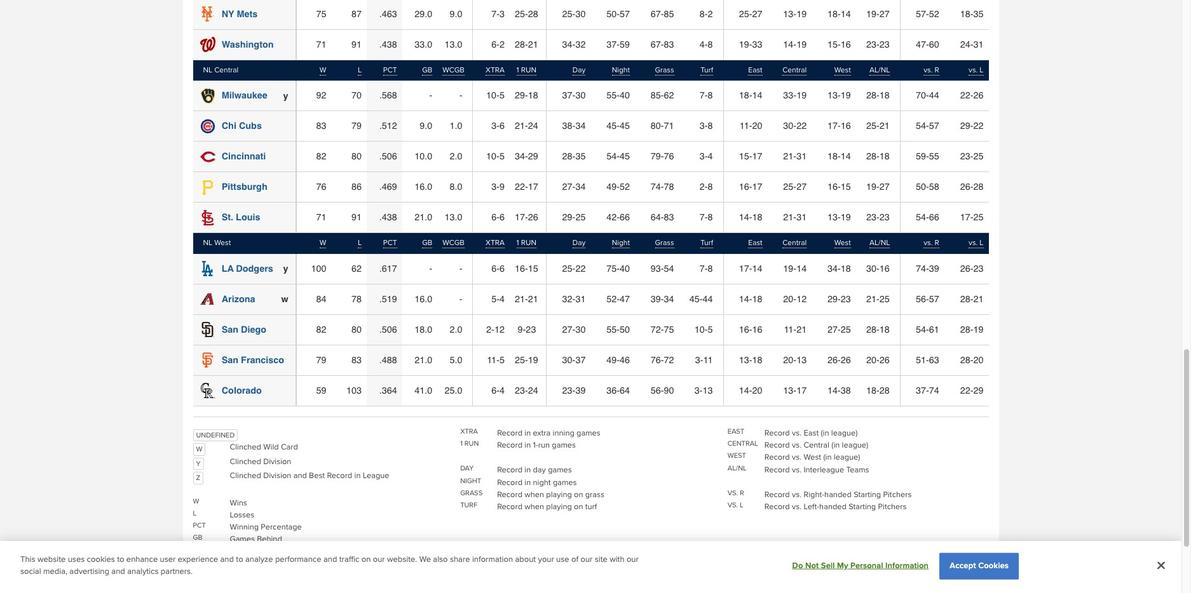 Task type: locate. For each thing, give the bounding box(es) containing it.
do not sell my personal information button
[[792, 554, 929, 579]]

al/nl
[[870, 65, 890, 75], [870, 238, 890, 248], [728, 464, 747, 473]]

2 28-18 from the top
[[866, 151, 890, 162]]

record for record in night games
[[497, 478, 523, 488]]

1 40 from the top
[[620, 90, 630, 101]]

25.0
[[445, 386, 462, 396]]

2 2.0 from the top
[[450, 325, 462, 335]]

17- for 26
[[515, 212, 528, 223]]

2 55- from the top
[[607, 325, 620, 335]]

1 8 from the top
[[708, 39, 713, 49]]

1 vertical spatial 49-
[[607, 355, 620, 365]]

east up 17-14
[[748, 238, 763, 248]]

4 for 3-
[[708, 151, 713, 162]]

2 when from the top
[[525, 502, 544, 512]]

16 for 30-
[[880, 264, 890, 274]]

17- for 16
[[828, 121, 841, 131]]

21-31 down 30-22
[[783, 151, 807, 162]]

1 19-27 from the top
[[866, 9, 890, 19]]

51-
[[916, 355, 929, 365]]

2 45 from the top
[[620, 151, 630, 162]]

1 vertical spatial pitchers
[[878, 502, 907, 512]]

74- up 56-57
[[916, 264, 929, 274]]

29 for 34-
[[528, 151, 538, 162]]

21- right 3-6
[[515, 121, 528, 131]]

59
[[620, 39, 630, 49], [316, 386, 326, 396]]

0 vertical spatial 15
[[841, 182, 851, 192]]

4 6- from the top
[[491, 386, 500, 396]]

16-15
[[828, 182, 851, 192], [515, 264, 538, 274]]

experience
[[178, 555, 218, 565]]

2 67- from the top
[[651, 39, 664, 49]]

1 14-18 from the top
[[739, 212, 763, 223]]

27- down 32-
[[562, 325, 576, 335]]

1 vertical spatial 1 run
[[517, 238, 536, 248]]

80 for 86
[[352, 151, 362, 162]]

0 vertical spatial 26-
[[960, 182, 974, 192]]

2
[[708, 9, 713, 19], [500, 39, 505, 49]]

0 vertical spatial 45-
[[607, 121, 620, 131]]

6- down 11-5
[[491, 386, 500, 396]]

1 horizontal spatial 62
[[664, 90, 674, 101]]

67- for 83
[[651, 39, 664, 49]]

1 san from the top
[[222, 325, 238, 335]]

1 vertical spatial wcgb
[[443, 238, 465, 248]]

games down winning at the bottom left of page
[[230, 535, 255, 545]]

day for 25-
[[573, 238, 586, 248]]

vs. l for 22-
[[969, 65, 984, 75]]

my
[[837, 561, 848, 571]]

colorado image
[[200, 384, 215, 399]]

27- for 25
[[828, 325, 841, 335]]

44 for 70-
[[929, 90, 939, 101]]

record when playing on grass
[[497, 490, 605, 500]]

91 down 86
[[352, 212, 362, 223]]

0 vertical spatial 49-
[[607, 182, 620, 192]]

1 6- from the top
[[491, 39, 500, 49]]

30 for 25-
[[576, 9, 586, 19]]

20 down the 28-19
[[974, 355, 984, 365]]

0 vertical spatial 15-
[[828, 39, 841, 49]]

3 8 from the top
[[708, 121, 713, 131]]

night for 55-
[[612, 65, 630, 75]]

7-8
[[700, 90, 713, 101], [700, 212, 713, 223], [700, 264, 713, 274]]

1 vertical spatial playing
[[546, 502, 572, 512]]

15- up '16-17'
[[739, 151, 752, 162]]

1 .438 from the top
[[379, 39, 397, 49]]

vs. r for 70-
[[924, 65, 939, 75]]

vs. r
[[924, 65, 939, 75], [924, 238, 939, 248], [728, 489, 744, 498]]

clinched for clinched wild card
[[230, 443, 261, 453]]

8 up 3-8 on the top of page
[[708, 90, 713, 101]]

55-40
[[607, 90, 630, 101]]

3 our from the left
[[627, 555, 639, 565]]

washington image
[[200, 37, 215, 52]]

0 vertical spatial 18-14
[[828, 9, 851, 19]]

18-14 for 21-31
[[828, 151, 851, 162]]

2 24 from the top
[[528, 386, 538, 396]]

12 for 2-
[[495, 325, 505, 335]]

9-
[[518, 325, 526, 335]]

1 horizontal spatial 50-
[[916, 182, 929, 192]]

10-5 for 29-18
[[486, 90, 505, 101]]

7- for 75-40
[[700, 264, 708, 274]]

r for 39
[[935, 238, 939, 248]]

26-23
[[960, 264, 984, 274]]

24 for 21-
[[528, 121, 538, 131]]

39
[[929, 264, 939, 274], [576, 386, 586, 396]]

day
[[533, 466, 546, 476]]

2.0 for 18.0
[[450, 325, 462, 335]]

division for clinched division and best record in league
[[263, 471, 291, 481]]

3 7-8 from the top
[[700, 264, 713, 274]]

1 horizontal spatial our
[[581, 555, 593, 565]]

13-19 up the 17-16
[[828, 90, 851, 101]]

24 for 23-
[[528, 386, 538, 396]]

18- up 11-20
[[739, 90, 752, 101]]

34 for 27-
[[576, 182, 586, 192]]

pitchers up record vs. left-handed starting pitchers at the bottom
[[883, 490, 912, 500]]

16 for 17-
[[841, 121, 851, 131]]

6- for 17-
[[491, 212, 500, 223]]

night
[[533, 478, 551, 488]]

1 vertical spatial 30
[[576, 90, 586, 101]]

16.0
[[415, 182, 432, 192], [415, 294, 432, 304]]

20- up 13-17
[[783, 355, 797, 365]]

1 horizontal spatial 66
[[929, 212, 939, 223]]

and
[[293, 471, 307, 481], [220, 555, 234, 565], [324, 555, 337, 565], [111, 567, 125, 578]]

8 for 19-
[[708, 39, 713, 49]]

3 6 from the top
[[500, 264, 505, 274]]

1 vertical spatial 29
[[974, 386, 984, 396]]

0 vertical spatial 52
[[929, 9, 939, 19]]

0 vertical spatial 29
[[528, 151, 538, 162]]

25-30
[[562, 9, 586, 19]]

san right the san diego icon
[[222, 325, 238, 335]]

54- up 51-
[[916, 325, 929, 335]]

18 down 17-14
[[752, 294, 763, 304]]

xtra for 10-
[[486, 65, 505, 75]]

67- up the 67-83 at top right
[[651, 9, 664, 19]]

1 vertical spatial 52
[[620, 182, 630, 192]]

38-34
[[562, 121, 586, 131]]

29-25
[[562, 212, 586, 223]]

2 division from the top
[[263, 471, 291, 481]]

league) inside central record vs. central (in league)
[[842, 441, 868, 451]]

1 vertical spatial xtra
[[486, 238, 505, 248]]

1 vertical spatial 79
[[316, 355, 326, 365]]

2 21-31 from the top
[[783, 212, 807, 223]]

1 vertical spatial 28-18
[[866, 151, 890, 162]]

83 down 92 on the left top of page
[[316, 121, 326, 131]]

2 91 from the top
[[352, 212, 362, 223]]

clinched wild card
[[230, 443, 298, 453]]

1 horizontal spatial 75
[[664, 325, 674, 335]]

20- down 19-14
[[783, 294, 797, 304]]

74- for 39
[[916, 264, 929, 274]]

34- for 18
[[828, 264, 841, 274]]

1 vertical spatial 2-
[[486, 325, 495, 335]]

3- for 11
[[695, 355, 703, 365]]

0 horizontal spatial 50-
[[607, 9, 620, 19]]

17-26
[[515, 212, 538, 223]]

24 down 25-19 at the left bottom of page
[[528, 386, 538, 396]]

west
[[834, 65, 851, 75], [214, 238, 231, 248], [214, 238, 231, 248], [834, 238, 851, 248], [728, 452, 746, 460], [804, 453, 821, 463]]

55- for 50
[[607, 325, 620, 335]]

11- down 2-12
[[487, 355, 500, 365]]

1 vertical spatial gb
[[422, 238, 432, 248]]

0 vertical spatial 45
[[620, 121, 630, 131]]

1 67- from the top
[[651, 9, 664, 19]]

25 for 17-
[[974, 212, 984, 223]]

30 up 37
[[576, 325, 586, 335]]

1 vertical spatial 50-
[[916, 182, 929, 192]]

25-27
[[739, 9, 763, 19], [783, 182, 807, 192]]

1 21.0 from the top
[[415, 212, 432, 223]]

1 run for 15
[[517, 238, 536, 248]]

vs. l
[[969, 65, 984, 75], [969, 238, 984, 248], [728, 501, 744, 510]]

wild card games behind
[[230, 547, 319, 557]]

28 down 20-26
[[880, 386, 890, 396]]

website
[[37, 555, 66, 565]]

19-27 left 50-58
[[866, 182, 890, 192]]

1 vertical spatial 19-27
[[866, 182, 890, 192]]

13- up the 34-18
[[828, 212, 841, 223]]

.617
[[379, 264, 397, 274]]

66 down 58
[[929, 212, 939, 223]]

2 san from the top
[[222, 355, 238, 365]]

91 for 21.0
[[352, 212, 362, 223]]

turf
[[701, 65, 713, 75], [701, 238, 713, 248], [460, 501, 478, 510]]

behind down percentage
[[294, 547, 319, 557]]

11- up 20-13
[[784, 325, 797, 335]]

9.0 right '29.0'
[[450, 9, 462, 19]]

30-22
[[783, 121, 807, 131]]

record inside central record vs. central (in league)
[[765, 441, 790, 451]]

pitchers for record vs. left-handed starting pitchers
[[878, 502, 907, 512]]

1 vertical spatial 45-
[[690, 294, 703, 304]]

1 vertical spatial 21.0
[[415, 355, 432, 365]]

16 right 14-19
[[841, 39, 851, 49]]

in for record in 1-run games
[[525, 441, 531, 451]]

gb for .568
[[422, 65, 432, 75]]

handed
[[825, 490, 852, 500], [819, 502, 847, 512]]

16 for 16-
[[752, 325, 763, 335]]

45-45
[[607, 121, 630, 131]]

chi cubs image
[[200, 119, 215, 134]]

30- for 37
[[562, 355, 576, 365]]

6 8 from the top
[[708, 264, 713, 274]]

17 down 20-13
[[797, 386, 807, 396]]

3 clinched from the top
[[230, 471, 261, 481]]

3- for 8
[[700, 121, 708, 131]]

30-
[[783, 121, 797, 131], [866, 264, 880, 274], [562, 355, 576, 365]]

39 for 23-
[[576, 386, 586, 396]]

starting
[[854, 490, 881, 500], [849, 502, 876, 512]]

29- for 23
[[828, 294, 841, 304]]

19-14
[[783, 264, 807, 274]]

2 vertical spatial grass
[[460, 489, 483, 498]]

behind down the winning percentage
[[257, 535, 282, 545]]

1 vertical spatial 7-8
[[700, 212, 713, 223]]

2 vertical spatial league)
[[834, 453, 860, 463]]

2 vertical spatial 1
[[460, 440, 463, 448]]

1 horizontal spatial 79
[[352, 121, 362, 131]]

1 80 from the top
[[352, 151, 362, 162]]

vs. inside central record vs. central (in league)
[[792, 441, 802, 451]]

31 down 25-22
[[576, 294, 586, 304]]

7-8 down 2-8
[[700, 212, 713, 223]]

21.0
[[415, 212, 432, 223], [415, 355, 432, 365]]

1 7-8 from the top
[[700, 90, 713, 101]]

28-19
[[960, 325, 984, 335]]

0 vertical spatial 59
[[620, 39, 630, 49]]

0 vertical spatial .438
[[379, 39, 397, 49]]

57 for 54-
[[929, 121, 939, 131]]

3 6- from the top
[[491, 264, 500, 274]]

record for record vs. east (in league)
[[765, 428, 790, 439]]

information
[[886, 561, 929, 571]]

when for record when playing on grass
[[525, 490, 544, 500]]

0 vertical spatial 1
[[517, 65, 519, 75]]

1 vertical spatial .506
[[379, 325, 397, 335]]

14 up 11-20
[[752, 90, 763, 101]]

1 24 from the top
[[528, 121, 538, 131]]

3- up 2-8
[[700, 151, 708, 162]]

2 13.0 from the top
[[445, 212, 462, 223]]

privacy alert dialog
[[0, 542, 1182, 594]]

16 up 21-25
[[880, 264, 890, 274]]

18 down '16-17'
[[752, 212, 763, 223]]

28-21
[[515, 39, 538, 49], [960, 294, 984, 304]]

2 for 6-
[[500, 39, 505, 49]]

0 vertical spatial 57
[[620, 9, 630, 19]]

0 horizontal spatial 37-
[[562, 90, 576, 101]]

1 vertical spatial al/nl
[[870, 238, 890, 248]]

al/nl for 30-
[[870, 238, 890, 248]]

east down the 33
[[748, 65, 763, 75]]

1 run down 17-26
[[517, 238, 536, 248]]

washington
[[222, 39, 274, 49]]

40 up 45-45
[[620, 90, 630, 101]]

57 up 37-59
[[620, 9, 630, 19]]

23 right 74-39
[[974, 264, 984, 274]]

1 45 from the top
[[620, 121, 630, 131]]

pct
[[383, 65, 397, 75], [383, 238, 397, 248], [193, 522, 206, 530]]

0 vertical spatial on
[[574, 490, 583, 500]]

1 13.0 from the top
[[445, 39, 462, 49]]

0 vertical spatial wild
[[263, 443, 279, 453]]

26- down the 27-25
[[828, 355, 841, 365]]

of
[[571, 555, 579, 565]]

dodgers
[[236, 264, 273, 274]]

mets
[[237, 9, 258, 19]]

1 6 from the top
[[500, 121, 505, 131]]

2 for 8-
[[708, 9, 713, 19]]

0 horizontal spatial 29
[[528, 151, 538, 162]]

0 vertical spatial 67-
[[651, 9, 664, 19]]

13.0 for 33.0
[[445, 39, 462, 49]]

5 left 34-29
[[500, 151, 505, 162]]

in left extra at bottom
[[525, 428, 531, 439]]

26-
[[960, 182, 974, 192], [960, 264, 974, 274], [828, 355, 841, 365]]

1 30 from the top
[[576, 9, 586, 19]]

14- down 13-18
[[739, 386, 752, 396]]

27- for 34
[[562, 182, 576, 192]]

13.0 right 33.0 in the left top of the page
[[445, 39, 462, 49]]

2 horizontal spatial 22
[[974, 121, 984, 131]]

21.0 down "10.0"
[[415, 212, 432, 223]]

49-46
[[607, 355, 630, 365]]

2 to from the left
[[236, 555, 243, 565]]

25 down 26-28
[[974, 212, 984, 223]]

2- down 5-
[[486, 325, 495, 335]]

28-18 up 20-26
[[866, 325, 890, 335]]

22-26
[[960, 90, 984, 101]]

record vs. west (in league)
[[765, 453, 860, 463]]

26 up "29-22"
[[974, 90, 984, 101]]

turf
[[585, 502, 597, 512]]

3- right 72 on the bottom right of page
[[695, 355, 703, 365]]

0 horizontal spatial 22
[[576, 264, 586, 274]]

2 .506 from the top
[[379, 325, 397, 335]]

16.0 for .519
[[415, 294, 432, 304]]

0 horizontal spatial 15
[[528, 264, 538, 274]]

.506 down .519
[[379, 325, 397, 335]]

5 for 37-30
[[500, 90, 505, 101]]

21- down 30-22
[[783, 151, 797, 162]]

6-6 for 17-26
[[491, 212, 505, 223]]

27 right '16-17'
[[797, 182, 807, 192]]

20 for 11-
[[752, 121, 763, 131]]

45- for 44
[[690, 294, 703, 304]]

1 vertical spatial san
[[222, 355, 238, 365]]

0 vertical spatial 44
[[929, 90, 939, 101]]

46
[[620, 355, 630, 365]]

18- up "24-"
[[960, 9, 974, 19]]

1 down 17-26
[[517, 238, 519, 248]]

1 28-18 from the top
[[866, 90, 890, 101]]

44 right the 39-34
[[703, 294, 713, 304]]

10- down the "45-44"
[[695, 325, 708, 335]]

1 vertical spatial 23-23
[[866, 212, 890, 223]]

1 82 from the top
[[316, 151, 326, 162]]

80-
[[651, 121, 664, 131]]

2 21.0 from the top
[[415, 355, 432, 365]]

0 horizontal spatial behind
[[257, 535, 282, 545]]

13-19 for 31
[[828, 212, 851, 223]]

1 vertical spatial 37-
[[562, 90, 576, 101]]

.438 down .469
[[379, 212, 397, 223]]

0 horizontal spatial 34-
[[515, 151, 528, 162]]

al/nl for 28-
[[870, 65, 890, 75]]

2 7-8 from the top
[[700, 212, 713, 223]]

1 6-6 from the top
[[491, 212, 505, 223]]

39-34
[[651, 294, 674, 304]]

6- for 23-
[[491, 386, 500, 396]]

when down record in night games
[[525, 490, 544, 500]]

1 vertical spatial 62
[[352, 264, 362, 274]]

handed up record vs. left-handed starting pitchers at the bottom
[[825, 490, 852, 500]]

0 vertical spatial 1 run
[[517, 65, 536, 75]]

san diego
[[222, 325, 266, 335]]

19-27 for 16-15
[[866, 182, 890, 192]]

0 vertical spatial 14-18
[[739, 212, 763, 223]]

2 14-18 from the top
[[739, 294, 763, 304]]

when for record when playing on turf
[[525, 502, 544, 512]]

1 23-23 from the top
[[866, 39, 890, 49]]

80 for 83
[[352, 325, 362, 335]]

1 division from the top
[[263, 457, 291, 467]]

2 clinched from the top
[[230, 457, 261, 467]]

wild down the 'games behind'
[[230, 547, 245, 557]]

2 80 from the top
[[352, 325, 362, 335]]

league) for record vs. west (in league)
[[834, 453, 860, 463]]

division down clinched division
[[263, 471, 291, 481]]

0 vertical spatial day
[[573, 65, 586, 75]]

76-
[[651, 355, 664, 365]]

47
[[620, 294, 630, 304]]

28-21 right 6-2
[[515, 39, 538, 49]]

0 vertical spatial 20
[[752, 121, 763, 131]]

2 6- from the top
[[491, 212, 500, 223]]

26 for 22-
[[974, 90, 984, 101]]

31 up 19-14
[[797, 212, 807, 223]]

39 for 74-
[[929, 264, 939, 274]]

13-19
[[783, 9, 807, 19], [828, 90, 851, 101], [828, 212, 851, 223]]

0 horizontal spatial w
[[196, 446, 202, 454]]

16-17
[[739, 182, 763, 192]]

5 left 25-19 at the left bottom of page
[[500, 355, 505, 365]]

6 for 17-26
[[500, 212, 505, 223]]

25-27 right '16-17'
[[783, 182, 807, 192]]

2 40 from the top
[[620, 264, 630, 274]]

1 21-31 from the top
[[783, 151, 807, 162]]

3 30 from the top
[[576, 325, 586, 335]]

on
[[574, 490, 583, 500], [574, 502, 583, 512], [362, 555, 371, 565]]

1 2.0 from the top
[[450, 151, 462, 162]]

0 vertical spatial 71
[[316, 39, 326, 49]]

cincinnati image
[[200, 149, 215, 165]]

0 vertical spatial 75
[[316, 9, 326, 19]]

handed for right-
[[825, 490, 852, 500]]

2 16.0 from the top
[[415, 294, 432, 304]]

1 our from the left
[[373, 555, 385, 565]]

2 82 from the top
[[316, 325, 326, 335]]

4 8 from the top
[[708, 182, 713, 192]]

8 for 18-
[[708, 90, 713, 101]]

35 up 24-31
[[974, 9, 984, 19]]

night
[[612, 65, 630, 75], [612, 238, 630, 248], [460, 477, 481, 485]]

37-74
[[916, 386, 939, 396]]

1.0
[[450, 121, 462, 131]]

0 horizontal spatial 45-
[[607, 121, 620, 131]]

0 vertical spatial 35
[[974, 9, 984, 19]]

0 vertical spatial wcgb
[[443, 65, 465, 75]]

2 playing from the top
[[546, 502, 572, 512]]

vs. r for 74-
[[924, 238, 939, 248]]

25- up 32-
[[562, 264, 576, 274]]

23-23
[[866, 39, 890, 49], [866, 212, 890, 223]]

1 playing from the top
[[546, 490, 572, 500]]

24-
[[960, 39, 974, 49]]

11- for 21
[[784, 325, 797, 335]]

37- for 59
[[607, 39, 620, 49]]

0 vertical spatial 28
[[528, 9, 538, 19]]

our right of
[[581, 555, 593, 565]]

3- left the 21-24
[[491, 121, 500, 131]]

0 horizontal spatial to
[[117, 555, 124, 565]]

1 vertical spatial 44
[[703, 294, 713, 304]]

23-23 right 15-16
[[866, 39, 890, 49]]

2 vertical spatial 18-14
[[828, 151, 851, 162]]

18-14 up 15-16
[[828, 9, 851, 19]]

2 6-6 from the top
[[491, 264, 505, 274]]

28- up 25-21
[[866, 90, 880, 101]]

12
[[797, 294, 807, 304], [495, 325, 505, 335]]

45- for 45
[[607, 121, 620, 131]]

0 vertical spatial 74-
[[651, 182, 664, 192]]

0 vertical spatial 11-
[[740, 121, 752, 131]]

0 vertical spatial handed
[[825, 490, 852, 500]]

y right dodgers
[[283, 264, 288, 274]]

vs.
[[924, 65, 933, 75], [969, 65, 978, 75], [924, 238, 933, 248], [969, 238, 978, 248], [792, 428, 802, 439], [792, 441, 802, 451], [792, 453, 802, 463], [792, 465, 802, 475], [728, 489, 738, 498], [792, 490, 802, 500], [728, 501, 738, 510], [792, 502, 802, 512]]

1 16.0 from the top
[[415, 182, 432, 192]]

0 horizontal spatial 13
[[703, 386, 713, 396]]

2 horizontal spatial 11-
[[784, 325, 797, 335]]

2 66 from the left
[[929, 212, 939, 223]]

2 23-23 from the top
[[866, 212, 890, 223]]

1 down 25.0
[[460, 440, 463, 448]]

san for san diego
[[222, 325, 238, 335]]

0 horizontal spatial 74-
[[651, 182, 664, 192]]

1 .506 from the top
[[379, 151, 397, 162]]

do
[[792, 561, 803, 571]]

29- up the 21-24
[[515, 90, 528, 101]]

34- up 29-23
[[828, 264, 841, 274]]

54-66
[[916, 212, 939, 223]]

our left website.
[[373, 555, 385, 565]]

record for record in 1-run games
[[497, 441, 523, 451]]

2 19-27 from the top
[[866, 182, 890, 192]]

uses
[[68, 555, 85, 565]]

2 49- from the top
[[607, 355, 620, 365]]

2 8 from the top
[[708, 90, 713, 101]]

13.0 for 21.0
[[445, 212, 462, 223]]

record for record vs. interleague teams
[[765, 465, 790, 475]]

r for 44
[[935, 65, 939, 75]]

26 up 18-28
[[880, 355, 890, 365]]

8 down 3-4
[[708, 182, 713, 192]]

1 vertical spatial 28
[[974, 182, 984, 192]]

san francisco image
[[200, 353, 215, 368]]

1 run for 18
[[517, 65, 536, 75]]

1 horizontal spatial 45-
[[690, 294, 703, 304]]

5 for 28-35
[[500, 151, 505, 162]]

0 horizontal spatial 35
[[576, 151, 586, 162]]

28-35
[[562, 151, 586, 162]]

20 for 14-
[[752, 386, 763, 396]]

accept
[[950, 561, 976, 571]]

41.0
[[415, 386, 432, 396]]

93-
[[651, 264, 664, 274]]

2-12
[[486, 325, 505, 335]]

29- for 18
[[515, 90, 528, 101]]

75-40
[[607, 264, 630, 274]]

2 vertical spatial 30
[[576, 325, 586, 335]]

1 vertical spatial w
[[196, 446, 202, 454]]

1 55- from the top
[[607, 90, 620, 101]]

10-
[[486, 90, 500, 101], [486, 151, 500, 162], [695, 325, 708, 335]]

2 6 from the top
[[500, 212, 505, 223]]

1 when from the top
[[525, 490, 544, 500]]

10- down 3-6
[[486, 151, 500, 162]]

1 49- from the top
[[607, 182, 620, 192]]

5 8 from the top
[[708, 212, 713, 223]]

1 66 from the left
[[620, 212, 630, 223]]

0 vertical spatial 19-27
[[866, 9, 890, 19]]

57
[[620, 9, 630, 19], [929, 121, 939, 131], [929, 294, 939, 304]]

handed down record vs. right-handed starting pitchers at the bottom right
[[819, 502, 847, 512]]

3 28-18 from the top
[[866, 325, 890, 335]]

5 up the 11
[[708, 325, 713, 335]]

91
[[352, 39, 362, 49], [352, 212, 362, 223]]

1 horizontal spatial 44
[[929, 90, 939, 101]]

1 horizontal spatial 76
[[664, 151, 674, 162]]

6-6 up 5-4
[[491, 264, 505, 274]]

15 down the 17-16
[[841, 182, 851, 192]]

record in 1-run games
[[497, 441, 576, 451]]

1 vertical spatial 59
[[316, 386, 326, 396]]

28 down 23-25
[[974, 182, 984, 192]]

francisco
[[241, 355, 284, 365]]

2 30 from the top
[[576, 90, 586, 101]]

2 .438 from the top
[[379, 212, 397, 223]]

56- down 74-39
[[916, 294, 929, 304]]

76-72
[[651, 355, 674, 365]]

1 clinched from the top
[[230, 443, 261, 453]]

record in night games
[[497, 478, 577, 488]]

1 91 from the top
[[352, 39, 362, 49]]

0 vertical spatial 13-19
[[783, 9, 807, 19]]

82 for 83
[[316, 151, 326, 162]]

80-71
[[651, 121, 674, 131]]

1 horizontal spatial 74-
[[916, 264, 929, 274]]

16
[[841, 39, 851, 49], [841, 121, 851, 131], [880, 264, 890, 274], [752, 325, 763, 335]]

grass
[[585, 490, 605, 500]]

on left turf
[[574, 502, 583, 512]]

34-29
[[515, 151, 538, 162]]

0 horizontal spatial our
[[373, 555, 385, 565]]

winning percentage
[[230, 522, 302, 533]]



Task type: describe. For each thing, give the bounding box(es) containing it.
37-30
[[562, 90, 586, 101]]

26- for 26
[[828, 355, 841, 365]]

record for record when playing on grass
[[497, 490, 523, 500]]

wins
[[230, 498, 247, 508]]

cincinnati
[[222, 151, 266, 162]]

site
[[595, 555, 608, 565]]

26-26
[[828, 355, 851, 365]]

19 up the 34-18
[[841, 212, 851, 223]]

50
[[620, 325, 630, 335]]

enhance
[[126, 555, 158, 565]]

ny
[[222, 9, 234, 19]]

ny mets
[[222, 9, 258, 19]]

y for milwaukee
[[283, 91, 288, 101]]

arizona image
[[200, 292, 215, 307]]

starting for left-
[[849, 502, 876, 512]]

6 for 16-15
[[500, 264, 505, 274]]

1 horizontal spatial 9.0
[[450, 9, 462, 19]]

record when playing on turf
[[497, 502, 597, 512]]

83 down 85
[[664, 39, 674, 49]]

24-31
[[960, 39, 984, 49]]

5 for 30-37
[[500, 355, 505, 365]]

27 up the 33
[[752, 9, 763, 19]]

.512
[[379, 121, 397, 131]]

pct for .617
[[383, 238, 397, 248]]

28- right 6-2
[[515, 39, 528, 49]]

27 left 57-
[[880, 9, 890, 19]]

19 down 9-23
[[528, 355, 538, 365]]

16- down 15-17
[[739, 182, 752, 192]]

0 vertical spatial 62
[[664, 90, 674, 101]]

14 left 19-14
[[752, 264, 763, 274]]

16- up 13-18
[[739, 325, 752, 335]]

54-57
[[916, 121, 939, 131]]

23- right 15-16
[[866, 39, 880, 49]]

0 horizontal spatial 9.0
[[420, 121, 432, 131]]

2 vertical spatial gb
[[193, 534, 202, 542]]

71 for 17-26
[[316, 212, 326, 223]]

13-18
[[739, 355, 763, 365]]

21 down 25-28
[[528, 39, 538, 49]]

19- left 50-58
[[866, 182, 880, 192]]

22- for 26
[[960, 90, 974, 101]]

28-18 for 18-14
[[866, 151, 890, 162]]

pittsburgh link
[[222, 182, 267, 192]]

93-54
[[651, 264, 674, 274]]

14- for 13-17
[[739, 386, 752, 396]]

colorado
[[222, 386, 262, 396]]

0 vertical spatial 76
[[664, 151, 674, 162]]

35 for 28-
[[576, 151, 586, 162]]

23 left 54-66 on the top
[[880, 212, 890, 223]]

website.
[[387, 555, 417, 565]]

25- up 19-33
[[739, 9, 752, 19]]

on inside the "this website uses cookies to enhance user experience and to analyze performance and traffic on our website. we also share information about your use of our site with our social media, advertising and analytics partners."
[[362, 555, 371, 565]]

1 horizontal spatial w
[[281, 295, 288, 305]]

28- down 38-
[[562, 151, 576, 162]]

27 left 50-58
[[880, 182, 890, 192]]

10-5 for 34-29
[[486, 151, 505, 162]]

handed for left-
[[819, 502, 847, 512]]

19 up 14-19
[[797, 9, 807, 19]]

14-19
[[783, 39, 807, 49]]

3- for 6
[[491, 121, 500, 131]]

1 vertical spatial 18-14
[[739, 90, 763, 101]]

87
[[352, 9, 362, 19]]

undefined
[[196, 432, 235, 440]]

1 horizontal spatial 16-15
[[828, 182, 851, 192]]

18 up 20-26
[[880, 325, 890, 335]]

12 for 20-
[[797, 294, 807, 304]]

18 up 29-23
[[841, 264, 851, 274]]

74- for 78
[[651, 182, 664, 192]]

66 for 42-
[[620, 212, 630, 223]]

83 up 103
[[352, 355, 362, 365]]

0 vertical spatial games
[[230, 535, 255, 545]]

17 for 13-
[[797, 386, 807, 396]]

2 vertical spatial w
[[193, 497, 199, 506]]

san diego image
[[200, 323, 215, 338]]

2 vertical spatial run
[[465, 440, 479, 448]]

clinched division
[[230, 457, 291, 467]]

21- up 19-14
[[783, 212, 797, 223]]

.364
[[379, 386, 397, 396]]

28 for 18-
[[880, 386, 890, 396]]

colorado link
[[222, 386, 262, 396]]

79-76
[[651, 151, 674, 162]]

30 for 37-
[[576, 90, 586, 101]]

28- up 28-20
[[960, 325, 974, 335]]

games down inning
[[552, 441, 576, 451]]

2 our from the left
[[581, 555, 593, 565]]

33-
[[783, 90, 797, 101]]

3- for 9
[[491, 182, 500, 192]]

20- for 12
[[783, 294, 797, 304]]

san francisco
[[222, 355, 284, 365]]

14- for 20-12
[[739, 294, 752, 304]]

42-
[[607, 212, 620, 223]]

2 vertical spatial pct
[[193, 522, 206, 530]]

1 vertical spatial wild
[[230, 547, 245, 557]]

2 vertical spatial night
[[460, 477, 481, 485]]

.519
[[379, 294, 397, 304]]

11- for 20
[[740, 121, 752, 131]]

19- up 20-12
[[783, 264, 797, 274]]

record vs. right-handed starting pitchers
[[765, 490, 912, 500]]

38
[[841, 386, 851, 396]]

45 for 45-
[[620, 121, 630, 131]]

east down 14-20
[[728, 428, 745, 436]]

25- right the 17-16
[[866, 121, 880, 131]]

16- up 21-21
[[515, 264, 528, 274]]

0 horizontal spatial 62
[[352, 264, 362, 274]]

25- right '16-17'
[[783, 182, 797, 192]]

9-23
[[518, 325, 536, 335]]

25 for 23-
[[974, 151, 984, 162]]

19- right the 4-8 at right top
[[739, 39, 752, 49]]

1 horizontal spatial wild
[[263, 443, 279, 453]]

2.0 for 10.0
[[450, 151, 462, 162]]

50-57
[[607, 9, 630, 19]]

31 down the 18-35
[[974, 39, 984, 49]]

21-21
[[515, 294, 538, 304]]

6- for 28-
[[491, 39, 500, 49]]

2 vertical spatial turf
[[460, 501, 478, 510]]

67-85
[[651, 9, 674, 19]]

1 horizontal spatial 59
[[620, 39, 630, 49]]

2 vertical spatial r
[[740, 489, 744, 498]]

2 vertical spatial xtra
[[460, 428, 478, 436]]

1 horizontal spatial 25-27
[[783, 182, 807, 192]]

13- down 20-13
[[783, 386, 797, 396]]

2 vertical spatial 10-5
[[695, 325, 713, 335]]

arizona link
[[222, 294, 255, 304]]

7-8 for 93-54
[[700, 264, 713, 274]]

27-34
[[562, 182, 586, 192]]

record in extra inning games
[[497, 428, 601, 439]]

1 horizontal spatial 78
[[664, 182, 674, 192]]

30 for 27-
[[576, 325, 586, 335]]

.506 for .519
[[379, 325, 397, 335]]

san francisco link
[[222, 355, 284, 365]]

51-63
[[916, 355, 939, 365]]

85-62
[[651, 90, 674, 101]]

day for 37-
[[573, 65, 586, 75]]

san for san francisco
[[222, 355, 238, 365]]

0 vertical spatial 79
[[352, 121, 362, 131]]

55- for 40
[[607, 90, 620, 101]]

19 up 28-20
[[974, 325, 984, 335]]

1 horizontal spatial 15
[[841, 182, 851, 192]]

67- for 85
[[651, 9, 664, 19]]

14 up 15-16
[[841, 9, 851, 19]]

0 horizontal spatial 28-21
[[515, 39, 538, 49]]

25- right 3
[[515, 9, 528, 19]]

0 horizontal spatial 16-15
[[515, 264, 538, 274]]

19 up 30-22
[[797, 90, 807, 101]]

social
[[20, 567, 41, 578]]

clinched for clinched division and best record in league
[[230, 471, 261, 481]]

25 for 29-
[[576, 212, 586, 223]]

2 vertical spatial vs. l
[[728, 501, 744, 510]]

ny mets image
[[200, 7, 215, 22]]

18-35
[[960, 9, 984, 19]]

2 vertical spatial wcgb
[[193, 546, 213, 555]]

66 for 54-
[[929, 212, 939, 223]]

la
[[222, 264, 234, 274]]

turf for 18-
[[701, 65, 713, 75]]

25- right 11-5
[[515, 355, 528, 365]]

28- down 25-21
[[866, 151, 880, 162]]

26- for 28
[[960, 182, 974, 192]]

28-18 for 27-25
[[866, 325, 890, 335]]

milwaukee image
[[200, 88, 215, 104]]

21 left 54-57
[[880, 121, 890, 131]]

49-52
[[607, 182, 630, 192]]

13- up 14-19
[[783, 9, 797, 19]]

games up record when playing on grass
[[553, 478, 577, 488]]

and left traffic at left
[[324, 555, 337, 565]]

record for record when playing on turf
[[497, 502, 523, 512]]

1 vertical spatial 78
[[352, 294, 362, 304]]

28- down the 28-19
[[960, 355, 974, 365]]

19 left 15-16
[[797, 39, 807, 49]]

5-4
[[491, 294, 505, 304]]

54- for 57
[[916, 121, 929, 131]]

26- for 23
[[960, 264, 974, 274]]

.488
[[379, 355, 397, 365]]

14-18 for 20-12
[[739, 294, 763, 304]]

18- down the 17-16
[[828, 151, 841, 162]]

54- for 45
[[607, 151, 620, 162]]

(in for west
[[823, 453, 832, 463]]

washington link
[[222, 39, 274, 49]]

games right the day
[[548, 466, 572, 476]]

40 for 55-
[[620, 90, 630, 101]]

8 for 14-
[[708, 212, 713, 223]]

2 vertical spatial vs. r
[[728, 489, 744, 498]]

18 up 25-21
[[880, 90, 890, 101]]

83 down "74-78"
[[664, 212, 674, 223]]

media,
[[43, 567, 67, 578]]

analyze
[[245, 555, 273, 565]]

st. louis
[[222, 212, 260, 223]]

la dodgers image
[[200, 262, 215, 277]]

15- for 16
[[828, 39, 841, 49]]

4-
[[700, 39, 708, 49]]

18 down 25-21
[[880, 151, 890, 162]]

0 vertical spatial card
[[281, 443, 298, 453]]

23- down 30-37
[[562, 386, 576, 396]]

7- for 42-66
[[700, 212, 708, 223]]

1 horizontal spatial behind
[[294, 547, 319, 557]]

30-16
[[866, 264, 890, 274]]

0 horizontal spatial 76
[[316, 182, 326, 192]]

0 horizontal spatial 25-27
[[739, 9, 763, 19]]

chi cubs
[[222, 121, 262, 131]]

23- down "29-22"
[[960, 151, 974, 162]]

23 left 47-
[[880, 39, 890, 49]]

2 vertical spatial 1 run
[[460, 440, 479, 448]]

28- up the 28-19
[[960, 294, 974, 304]]

26 for 26-
[[841, 355, 851, 365]]

33
[[752, 39, 763, 49]]

36-64
[[607, 386, 630, 396]]

19- left 57-
[[866, 9, 880, 19]]

18- up 15-16
[[828, 9, 841, 19]]

4 for 6-
[[500, 386, 505, 396]]

29- for 25
[[562, 212, 576, 223]]

1 vertical spatial 28-21
[[960, 294, 984, 304]]

extra
[[533, 428, 551, 439]]

13- down '16-16'
[[739, 355, 752, 365]]

15-16
[[828, 39, 851, 49]]

26-28
[[960, 182, 984, 192]]

2 vertical spatial al/nl
[[728, 464, 747, 473]]

21-31 for 18-
[[783, 151, 807, 162]]

20- for 26
[[866, 355, 880, 365]]

25- up '34-32'
[[562, 9, 576, 19]]

pittsburgh
[[222, 182, 267, 192]]

29-23
[[828, 294, 851, 304]]

8.0
[[450, 182, 462, 192]]

61
[[929, 325, 939, 335]]

grass for 85-
[[655, 65, 674, 75]]

games right inning
[[577, 428, 601, 439]]

w for 100
[[320, 238, 326, 248]]

20-26
[[866, 355, 890, 365]]

7-8 for 64-83
[[700, 212, 713, 223]]

record in day games
[[497, 466, 572, 476]]

7- up 6-2
[[491, 9, 500, 19]]

2 vertical spatial day
[[460, 465, 474, 473]]

record for record vs. left-handed starting pitchers
[[765, 502, 790, 512]]

21-31 for 13-
[[783, 212, 807, 223]]

21- right 5-4
[[515, 294, 528, 304]]

san diego link
[[222, 325, 266, 335]]

21- down 30-16
[[866, 294, 880, 304]]

23- up 30-16
[[866, 212, 880, 223]]

91 for 33.0
[[352, 39, 362, 49]]

56-57
[[916, 294, 939, 304]]

23 up 25-19 at the left bottom of page
[[526, 325, 536, 335]]

14- right the 33
[[783, 39, 797, 49]]

record vs. interleague teams
[[765, 465, 869, 475]]

.438 for 33.0
[[379, 39, 397, 49]]

13- up the 17-16
[[828, 90, 841, 101]]

1 horizontal spatial games
[[267, 547, 292, 557]]

49- for 46
[[607, 355, 620, 365]]

23- right the 6-4
[[515, 386, 528, 396]]

54- for 66
[[916, 212, 929, 223]]

division for clinched division
[[263, 457, 291, 467]]

information
[[472, 555, 513, 565]]

72
[[664, 355, 674, 365]]

0 vertical spatial behind
[[257, 535, 282, 545]]

accept cookies button
[[940, 553, 1019, 580]]

and right experience
[[220, 555, 234, 565]]

- for .568
[[459, 90, 462, 101]]

14 down the 17-16
[[841, 151, 851, 162]]

milwaukee link
[[222, 90, 267, 101]]

and down 'cookies'
[[111, 567, 125, 578]]

st. louis image
[[200, 210, 215, 226]]

21 up 9-23
[[528, 294, 538, 304]]

pittsburgh image
[[200, 180, 215, 195]]

17- for 25
[[960, 212, 974, 223]]

14- down 26-26
[[828, 386, 841, 396]]

20- for 13
[[783, 355, 797, 365]]

interleague
[[804, 465, 844, 475]]

4-8
[[700, 39, 713, 49]]

6-6 for 16-15
[[491, 264, 505, 274]]

15- for 17
[[739, 151, 752, 162]]

advertising
[[70, 567, 109, 578]]

east up central record vs. central (in league)
[[804, 428, 819, 439]]

32-
[[562, 294, 576, 304]]

2 vertical spatial y
[[196, 460, 201, 468]]

partners.
[[161, 567, 193, 578]]

21 up 20-13
[[797, 325, 807, 335]]

cookies
[[87, 555, 115, 565]]

1 to from the left
[[117, 555, 124, 565]]

27-30
[[562, 325, 586, 335]]

0 horizontal spatial 79
[[316, 355, 326, 365]]

26 for 20-
[[880, 355, 890, 365]]

54
[[664, 264, 674, 274]]

1 vertical spatial 71
[[664, 121, 674, 131]]

11- for 5
[[487, 355, 500, 365]]

50- for 58
[[916, 182, 929, 192]]

la dodgers link
[[222, 264, 273, 274]]

18- right '38'
[[866, 386, 880, 396]]

vs. l for 26-
[[969, 238, 984, 248]]

57 for 56-
[[929, 294, 939, 304]]

pitchers for record vs. right-handed starting pitchers
[[883, 490, 912, 500]]

18 up 14-20
[[752, 355, 763, 365]]

23 up the 27-25
[[841, 294, 851, 304]]

0 horizontal spatial card
[[247, 547, 265, 557]]

2 vertical spatial 10-
[[695, 325, 708, 335]]

16- down the 17-16
[[828, 182, 841, 192]]

3-4
[[700, 151, 713, 162]]

in left league
[[354, 471, 361, 481]]

37
[[576, 355, 586, 365]]

14 up 20-12
[[797, 264, 807, 274]]

this website uses cookies to enhance user experience and to analyze performance and traffic on our website. we also share information about your use of our site with our social media, advertising and analytics partners.
[[20, 555, 639, 578]]

28- up 20-26
[[866, 325, 880, 335]]

18 up the 21-24
[[528, 90, 538, 101]]

0 horizontal spatial 75
[[316, 9, 326, 19]]

21-24
[[515, 121, 538, 131]]

(in inside central record vs. central (in league)
[[832, 441, 840, 451]]

19 up the 17-16
[[841, 90, 851, 101]]

70-44
[[916, 90, 939, 101]]

and left best
[[293, 471, 307, 481]]

2- for 8
[[700, 182, 708, 192]]



Task type: vqa. For each thing, say whether or not it's contained in the screenshot.


